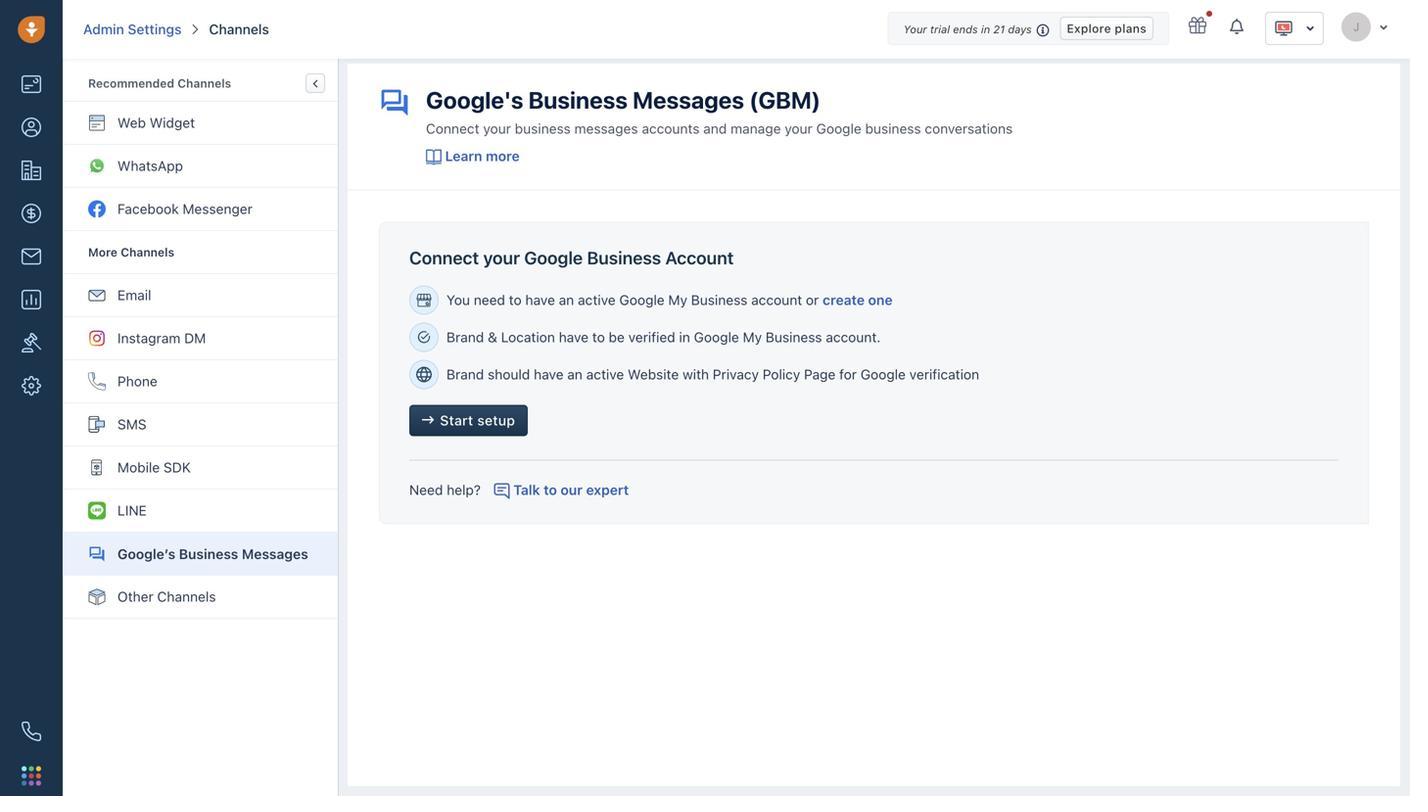 Task type: vqa. For each thing, say whether or not it's contained in the screenshot.
Overflow
no



Task type: locate. For each thing, give the bounding box(es) containing it.
1 vertical spatial brand
[[447, 366, 484, 382]]

brand
[[447, 329, 484, 345], [447, 366, 484, 382]]

instagram
[[118, 330, 181, 346]]

business up more
[[515, 120, 571, 137]]

to left "our"
[[544, 482, 557, 498]]

an right the should
[[567, 366, 583, 382]]

channel icon image
[[88, 114, 106, 132], [88, 157, 106, 175], [88, 200, 106, 218], [88, 287, 106, 304], [88, 330, 106, 347], [88, 373, 106, 390], [88, 416, 106, 433], [88, 459, 106, 477], [88, 502, 106, 520], [88, 546, 106, 563], [88, 588, 106, 606]]

&
[[488, 329, 498, 345]]

messages up the 'accounts'
[[633, 86, 744, 114]]

sms
[[118, 416, 147, 432]]

0 vertical spatial my
[[669, 292, 688, 308]]

brand should have an active website with privacy policy page for google verification
[[447, 366, 980, 382]]

in right verified
[[679, 329, 690, 345]]

channel icon image left the mobile
[[88, 459, 106, 477]]

in
[[981, 23, 991, 36], [679, 329, 690, 345]]

google's business messages (gbm) connect your business messages accounts and manage your google business conversations
[[426, 86, 1013, 137]]

0 vertical spatial have
[[526, 292, 555, 308]]

1 vertical spatial messages
[[242, 546, 308, 562]]

icon image
[[416, 292, 432, 308], [416, 330, 432, 345], [416, 367, 432, 382]]

0 vertical spatial active
[[578, 292, 616, 308]]

icon image up long arrow right regular icon
[[416, 367, 432, 382]]

google up location
[[524, 247, 583, 268]]

brand & location have to be verified in google my business account.
[[447, 329, 881, 345]]

3 channel icon image from the top
[[88, 200, 106, 218]]

channel icon image left phone
[[88, 373, 106, 390]]

channel icon image inside web widget link
[[88, 114, 106, 132]]

channel icon image left 'other'
[[88, 588, 106, 606]]

1 vertical spatial my
[[743, 329, 762, 345]]

messages down line link
[[242, 546, 308, 562]]

1 vertical spatial to
[[593, 329, 605, 345]]

channel icon image for line
[[88, 502, 106, 520]]

website
[[628, 366, 679, 382]]

recommended
[[88, 76, 174, 90]]

channel icon image left web
[[88, 114, 106, 132]]

have left be
[[559, 329, 589, 345]]

1 vertical spatial icon image
[[416, 330, 432, 345]]

channel icon image for google's business messages
[[88, 546, 106, 563]]

instagram dm
[[118, 330, 206, 346]]

1 horizontal spatial business
[[866, 120, 921, 137]]

ic_arrow_down image
[[1306, 21, 1316, 35], [1379, 22, 1389, 33]]

0 horizontal spatial in
[[679, 329, 690, 345]]

business down line link
[[179, 546, 238, 562]]

admin settings
[[83, 21, 182, 37]]

channel icon image inside line link
[[88, 502, 106, 520]]

email link
[[64, 274, 338, 317]]

you
[[447, 292, 470, 308]]

with
[[683, 366, 709, 382]]

have up location
[[526, 292, 555, 308]]

2 vertical spatial have
[[534, 366, 564, 382]]

explore
[[1067, 21, 1112, 35]]

connect up learn
[[426, 120, 480, 137]]

channel icon image left instagram
[[88, 330, 106, 347]]

business left conversations
[[866, 120, 921, 137]]

channel icon image for whatsapp
[[88, 157, 106, 175]]

connect your google business account
[[409, 247, 734, 268]]

need
[[409, 482, 443, 498]]

2 vertical spatial icon image
[[416, 367, 432, 382]]

channel icon image left line
[[88, 502, 106, 520]]

channel icon image inside email link
[[88, 287, 106, 304]]

0 horizontal spatial ic_arrow_down image
[[1306, 21, 1316, 35]]

be
[[609, 329, 625, 345]]

one
[[869, 292, 893, 308]]

google's business messages link
[[64, 533, 338, 576]]

facebook messenger
[[118, 201, 253, 217]]

8 channel icon image from the top
[[88, 459, 106, 477]]

11 channel icon image from the top
[[88, 588, 106, 606]]

active up be
[[578, 292, 616, 308]]

an down connect your google business account
[[559, 292, 574, 308]]

0 horizontal spatial business
[[515, 120, 571, 137]]

your up need
[[483, 247, 520, 268]]

have for to
[[559, 329, 589, 345]]

messages for google's
[[633, 86, 744, 114]]

icon image left you in the left of the page
[[416, 292, 432, 308]]

learn more image
[[426, 150, 442, 165]]

help?
[[447, 482, 481, 498]]

2 icon image from the top
[[416, 330, 432, 345]]

talk
[[514, 482, 540, 498]]

messages inside google's business messages (gbm) connect your business messages accounts and manage your google business conversations
[[633, 86, 744, 114]]

0 vertical spatial messages
[[633, 86, 744, 114]]

create
[[823, 292, 865, 308]]

talk to our expert
[[514, 482, 629, 498]]

2 brand from the top
[[447, 366, 484, 382]]

channel icon image inside 'other channels' link
[[88, 588, 106, 606]]

active down be
[[586, 366, 624, 382]]

freshworks switcher image
[[22, 766, 41, 786]]

7 channel icon image from the top
[[88, 416, 106, 433]]

to inside button
[[544, 482, 557, 498]]

channel icon image for web widget
[[88, 114, 106, 132]]

channel icon image inside google's business messages link
[[88, 546, 106, 563]]

1 channel icon image from the top
[[88, 114, 106, 132]]

channel icon image left sms
[[88, 416, 106, 433]]

mobile sdk link
[[64, 447, 338, 490]]

2 channel icon image from the top
[[88, 157, 106, 175]]

channel icon image left google's
[[88, 546, 106, 563]]

google's business messages (gbm) icon image
[[379, 87, 410, 119]]

learn more
[[445, 148, 520, 164]]

0 vertical spatial an
[[559, 292, 574, 308]]

for
[[840, 366, 857, 382]]

properties image
[[22, 333, 41, 353]]

to left be
[[593, 329, 605, 345]]

1 vertical spatial have
[[559, 329, 589, 345]]

connect up you in the left of the page
[[409, 247, 479, 268]]

missing translation "unavailable" for locale "en-us" image
[[1274, 19, 1294, 38]]

google
[[817, 120, 862, 137], [524, 247, 583, 268], [620, 292, 665, 308], [694, 329, 739, 345], [861, 366, 906, 382]]

line link
[[64, 490, 338, 533]]

6 channel icon image from the top
[[88, 373, 106, 390]]

channel icon image inside sms 'link'
[[88, 416, 106, 433]]

2 vertical spatial to
[[544, 482, 557, 498]]

0 horizontal spatial messages
[[242, 546, 308, 562]]

active
[[578, 292, 616, 308], [586, 366, 624, 382]]

0 vertical spatial connect
[[426, 120, 480, 137]]

google up brand should have an active website with privacy policy page for google verification on the top
[[694, 329, 739, 345]]

have right the should
[[534, 366, 564, 382]]

my up brand & location have to be verified in google my business account. on the top
[[669, 292, 688, 308]]

messages
[[633, 86, 744, 114], [242, 546, 308, 562]]

business up messages
[[529, 86, 628, 114]]

1 horizontal spatial messages
[[633, 86, 744, 114]]

channel icon image inside phone "link"
[[88, 373, 106, 390]]

channels up web widget link
[[178, 76, 231, 90]]

0 vertical spatial icon image
[[416, 292, 432, 308]]

channels right settings
[[209, 21, 269, 37]]

your
[[483, 120, 511, 137], [785, 120, 813, 137], [483, 247, 520, 268]]

my up the privacy at the right
[[743, 329, 762, 345]]

channels down google's business messages link
[[157, 589, 216, 605]]

channel icon image left the email
[[88, 287, 106, 304]]

channels inside 'other channels' link
[[157, 589, 216, 605]]

start
[[440, 412, 474, 429]]

4 channel icon image from the top
[[88, 287, 106, 304]]

brand left the should
[[447, 366, 484, 382]]

mobile sdk
[[118, 459, 191, 476]]

ends
[[953, 23, 978, 36]]

channel icon image inside mobile sdk link
[[88, 459, 106, 477]]

setup
[[477, 412, 515, 429]]

1 icon image from the top
[[416, 292, 432, 308]]

0 vertical spatial in
[[981, 23, 991, 36]]

in left 21
[[981, 23, 991, 36]]

10 channel icon image from the top
[[88, 546, 106, 563]]

business
[[515, 120, 571, 137], [866, 120, 921, 137]]

business
[[529, 86, 628, 114], [587, 247, 661, 268], [691, 292, 748, 308], [766, 329, 822, 345], [179, 546, 238, 562]]

channel icon image inside facebook messenger link
[[88, 200, 106, 218]]

brand left &
[[447, 329, 484, 345]]

channel icon image inside whatsapp link
[[88, 157, 106, 175]]

channel icon image inside instagram dm link
[[88, 330, 106, 347]]

to
[[509, 292, 522, 308], [593, 329, 605, 345], [544, 482, 557, 498]]

an
[[559, 292, 574, 308], [567, 366, 583, 382]]

my
[[669, 292, 688, 308], [743, 329, 762, 345]]

1 vertical spatial channels
[[178, 76, 231, 90]]

channel icon image left facebook
[[88, 200, 106, 218]]

1 horizontal spatial in
[[981, 23, 991, 36]]

angle left image
[[313, 76, 318, 90]]

account
[[666, 247, 734, 268]]

0 horizontal spatial to
[[509, 292, 522, 308]]

phone image
[[22, 722, 41, 742]]

google down (gbm)
[[817, 120, 862, 137]]

icon image left &
[[416, 330, 432, 345]]

location
[[501, 329, 555, 345]]

5 channel icon image from the top
[[88, 330, 106, 347]]

1 brand from the top
[[447, 329, 484, 345]]

other channels
[[118, 589, 216, 605]]

have
[[526, 292, 555, 308], [559, 329, 589, 345], [534, 366, 564, 382]]

email
[[118, 287, 151, 303]]

0 vertical spatial to
[[509, 292, 522, 308]]

3 icon image from the top
[[416, 367, 432, 382]]

1 horizontal spatial to
[[544, 482, 557, 498]]

bell regular image
[[1230, 17, 1246, 36]]

9 channel icon image from the top
[[88, 502, 106, 520]]

2 vertical spatial channels
[[157, 589, 216, 605]]

channel icon image left whatsapp
[[88, 157, 106, 175]]

google up verified
[[620, 292, 665, 308]]

0 vertical spatial brand
[[447, 329, 484, 345]]

to right need
[[509, 292, 522, 308]]



Task type: describe. For each thing, give the bounding box(es) containing it.
learn
[[445, 148, 482, 164]]

create one link
[[823, 292, 893, 308]]

settings
[[128, 21, 182, 37]]

google's
[[118, 546, 175, 562]]

verification
[[910, 366, 980, 382]]

admin settings link
[[83, 20, 182, 39]]

policy
[[763, 366, 801, 382]]

accounts
[[642, 120, 700, 137]]

phone element
[[12, 712, 51, 751]]

brand for brand should have an active website with privacy policy page for google verification
[[447, 366, 484, 382]]

widget
[[150, 115, 195, 131]]

our
[[561, 482, 583, 498]]

channel icon image for phone
[[88, 373, 106, 390]]

your
[[904, 23, 927, 36]]

mobile
[[118, 459, 160, 476]]

icon image for brand should have an active website with privacy policy page for google verification
[[416, 367, 432, 382]]

web widget link
[[64, 102, 338, 145]]

other channels link
[[64, 576, 338, 619]]

1 vertical spatial an
[[567, 366, 583, 382]]

more
[[486, 148, 520, 164]]

facebook messenger link
[[64, 188, 338, 231]]

business inside google's business messages (gbm) connect your business messages accounts and manage your google business conversations
[[529, 86, 628, 114]]

whatsapp
[[118, 158, 183, 174]]

channel icon image for other channels
[[88, 588, 106, 606]]

phone link
[[64, 360, 338, 404]]

admin
[[83, 21, 124, 37]]

manage
[[731, 120, 781, 137]]

line
[[118, 503, 147, 519]]

connect inside google's business messages (gbm) connect your business messages accounts and manage your google business conversations
[[426, 120, 480, 137]]

explore plans
[[1067, 21, 1147, 35]]

verified
[[629, 329, 676, 345]]

need
[[474, 292, 505, 308]]

your down (gbm)
[[785, 120, 813, 137]]

whatsapp link
[[64, 145, 338, 188]]

ic_info_icon image
[[1037, 22, 1051, 38]]

channel icon image for sms
[[88, 416, 106, 433]]

2 horizontal spatial to
[[593, 329, 605, 345]]

other
[[118, 589, 154, 605]]

conversations
[[925, 120, 1013, 137]]

trial
[[930, 23, 950, 36]]

talk to our expert button
[[494, 482, 629, 499]]

channel icon image for instagram dm
[[88, 330, 106, 347]]

channel icon image for email
[[88, 287, 106, 304]]

0 vertical spatial channels
[[209, 21, 269, 37]]

(gbm)
[[749, 86, 821, 114]]

channels for recommended channels
[[178, 76, 231, 90]]

0 horizontal spatial my
[[669, 292, 688, 308]]

business up policy
[[766, 329, 822, 345]]

explore plans button
[[1060, 17, 1154, 40]]

channel icon image for mobile sdk
[[88, 459, 106, 477]]

start setup button
[[409, 405, 528, 436]]

google's business messages
[[118, 546, 308, 562]]

long arrow right regular image
[[422, 412, 436, 429]]

21
[[994, 23, 1005, 36]]

privacy
[[713, 366, 759, 382]]

1 business from the left
[[515, 120, 571, 137]]

or
[[806, 292, 819, 308]]

brand for brand & location have to be verified in google my business account.
[[447, 329, 484, 345]]

sms link
[[64, 404, 338, 447]]

page
[[804, 366, 836, 382]]

google inside google's business messages (gbm) connect your business messages accounts and manage your google business conversations
[[817, 120, 862, 137]]

business up you need to have an active google my business account or create one
[[587, 247, 661, 268]]

1 vertical spatial active
[[586, 366, 624, 382]]

business down the 'account'
[[691, 292, 748, 308]]

channel icon image for facebook messenger
[[88, 200, 106, 218]]

expert
[[586, 482, 629, 498]]

your up more
[[483, 120, 511, 137]]

dm
[[184, 330, 206, 346]]

learn more link
[[426, 146, 520, 166]]

days
[[1008, 23, 1032, 36]]

1 horizontal spatial my
[[743, 329, 762, 345]]

sdk
[[164, 459, 191, 476]]

phone
[[118, 373, 158, 389]]

1 horizontal spatial ic_arrow_down image
[[1379, 22, 1389, 33]]

google's
[[426, 86, 524, 114]]

instagram dm link
[[64, 317, 338, 360]]

recommended channels
[[88, 76, 231, 90]]

start setup
[[440, 412, 515, 429]]

messenger
[[183, 201, 253, 217]]

messages
[[575, 120, 638, 137]]

plans
[[1115, 21, 1147, 35]]

1 vertical spatial in
[[679, 329, 690, 345]]

account
[[752, 292, 803, 308]]

have for an
[[526, 292, 555, 308]]

web widget
[[118, 115, 195, 131]]

and
[[704, 120, 727, 137]]

1 vertical spatial connect
[[409, 247, 479, 268]]

icon image for brand & location have to be verified in google my business account.
[[416, 330, 432, 345]]

should
[[488, 366, 530, 382]]

account.
[[826, 329, 881, 345]]

your trial ends in 21 days
[[904, 23, 1032, 36]]

need help?
[[409, 482, 481, 498]]

web
[[118, 115, 146, 131]]

channels for other channels
[[157, 589, 216, 605]]

facebook
[[118, 201, 179, 217]]

google right for in the right of the page
[[861, 366, 906, 382]]

icon image for you need to have an active google my business account or
[[416, 292, 432, 308]]

you need to have an active google my business account or create one
[[447, 292, 893, 308]]

chat icon image
[[494, 484, 510, 499]]

2 business from the left
[[866, 120, 921, 137]]

messages for google's
[[242, 546, 308, 562]]



